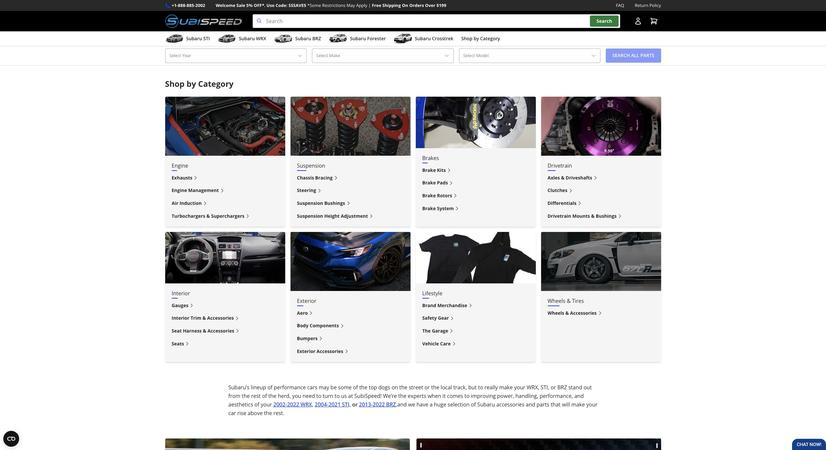 Task type: describe. For each thing, give the bounding box(es) containing it.
you
[[292, 392, 301, 400]]

have
[[417, 401, 429, 408]]

improving
[[471, 392, 496, 400]]

drivetrain for drivetrain
[[548, 162, 572, 169]]

system
[[437, 205, 454, 211]]

axles
[[548, 174, 560, 181]]

brake kits link
[[423, 167, 530, 174]]

& left tires
[[567, 297, 571, 304]]

may
[[347, 2, 355, 8]]

safety
[[423, 315, 437, 321]]

management
[[188, 187, 219, 194]]

2002-2022 wrx, link
[[274, 401, 314, 408]]

subaru brz button
[[274, 33, 321, 46]]

use
[[267, 2, 275, 8]]

|
[[369, 2, 371, 8]]

induction
[[180, 200, 202, 206]]

the inside and we have a huge selection of subaru accessories and parts that will make your car rise above the rest.
[[264, 409, 272, 417]]

brake for brake rotors
[[423, 192, 436, 199]]

harness
[[183, 328, 202, 334]]

free
[[372, 2, 382, 8]]

interior for interior
[[172, 290, 190, 297]]

2013-2022 brz, link
[[359, 401, 398, 408]]

crosstrek
[[432, 35, 454, 42]]

category inside dropdown button
[[481, 35, 500, 42]]

accessories down gauges link
[[207, 315, 234, 321]]

aero
[[297, 310, 308, 316]]

drivetrain mounts & bushings link
[[548, 212, 655, 220]]

exhausts link
[[172, 174, 279, 182]]

brake for brake pads
[[423, 180, 436, 186]]

gear
[[438, 315, 449, 321]]

your inside and we have a huge selection of subaru accessories and parts that will make your car rise above the rest.
[[587, 401, 598, 408]]

shop inside dropdown button
[[462, 35, 473, 42]]

by inside dropdown button
[[474, 35, 479, 42]]

888-
[[178, 2, 187, 8]]

wheels & accessories
[[548, 310, 597, 316]]

subaru forester
[[350, 35, 386, 42]]

of right rest
[[262, 392, 267, 400]]

brake for brake system
[[423, 205, 436, 211]]

& inside "link"
[[207, 213, 210, 219]]

turbochargers
[[172, 213, 205, 219]]

steering wheel image
[[0, 0, 827, 58]]

2004-
[[315, 401, 329, 408]]

air induction link
[[172, 200, 279, 207]]

1 2022 from the left
[[287, 401, 299, 408]]

clutches
[[548, 187, 568, 194]]

comes
[[447, 392, 464, 400]]

clutches link
[[548, 187, 655, 194]]

+1-
[[172, 2, 178, 8]]

suspension bushings link
[[297, 200, 404, 207]]

suspension bushings
[[297, 200, 345, 206]]

accessories down bumpers link
[[317, 348, 344, 354]]

brake pads link
[[423, 179, 530, 187]]

2 horizontal spatial or
[[551, 384, 556, 391]]

gauges
[[172, 302, 189, 308]]

& down the wheels & tires
[[566, 310, 569, 316]]

suspension for suspension height adjustment
[[297, 213, 323, 219]]

off*.
[[254, 2, 266, 8]]

the right we're on the bottom left of page
[[399, 392, 407, 400]]

+1-888-885-2002
[[172, 2, 205, 8]]

rest
[[251, 392, 261, 400]]

wheels for wheels & accessories
[[548, 310, 565, 316]]

interior trim & accessories
[[172, 315, 234, 321]]

subaru crosstrek button
[[394, 33, 454, 46]]

the up 2002-
[[269, 392, 277, 400]]

open widget image
[[3, 431, 19, 447]]

us
[[341, 392, 347, 400]]

subaru wrx button
[[218, 33, 266, 46]]

1 horizontal spatial shop by category
[[462, 35, 500, 42]]

stand
[[569, 384, 583, 391]]

0 horizontal spatial and
[[398, 401, 407, 408]]

make inside subaru's lineup of performance cars may be some of the top dogs on the street or the local track, but to really make your wrx, sti, or brz stand out from the rest of the herd, you need to turn to us at subispeed! we're the experts when it comes to improving power, handling, performance, and aesthetics of your
[[500, 384, 513, 391]]

a subaru wrx thumbnail image image
[[218, 34, 236, 44]]

exhausts
[[172, 174, 193, 181]]

may
[[319, 384, 329, 391]]

seats
[[172, 341, 184, 347]]

the up aesthetics
[[242, 392, 250, 400]]

shop by category button
[[462, 33, 500, 46]]

to right but
[[478, 384, 484, 391]]

subaru for subaru forester
[[350, 35, 366, 42]]

safety gear link
[[423, 315, 530, 322]]

brz inside subaru's lineup of performance cars may be some of the top dogs on the street or the local track, but to really make your wrx, sti, or brz stand out from the rest of the herd, you need to turn to us at subispeed! we're the experts when it comes to improving power, handling, performance, and aesthetics of your
[[558, 384, 567, 391]]

select model image
[[591, 53, 597, 58]]

parts
[[537, 401, 550, 408]]

axles & driveshafts
[[548, 174, 593, 181]]

it
[[443, 392, 446, 400]]

and inside subaru's lineup of performance cars may be some of the top dogs on the street or the local track, but to really make your wrx, sti, or brz stand out from the rest of the herd, you need to turn to us at subispeed! we're the experts when it comes to improving power, handling, performance, and aesthetics of your
[[575, 392, 584, 400]]

power,
[[498, 392, 515, 400]]

subaru's lineup of performance cars may be some of the top dogs on the street or the local track, but to really make your wrx, sti, or brz stand out from the rest of the herd, you need to turn to us at subispeed! we're the experts when it comes to improving power, handling, performance, and aesthetics of your
[[229, 384, 592, 408]]

search input field
[[253, 14, 621, 28]]

1 vertical spatial by
[[187, 78, 196, 89]]

chassis bracing
[[297, 174, 333, 181]]

Select Model button
[[459, 49, 601, 63]]

seat
[[172, 328, 182, 334]]

car
[[229, 409, 236, 417]]

a subaru forester thumbnail image image
[[329, 34, 348, 44]]

0 horizontal spatial category
[[198, 78, 234, 89]]

handling,
[[516, 392, 539, 400]]

suspension height adjustment
[[297, 213, 368, 219]]

brand
[[423, 302, 437, 308]]

a subaru sti thumbnail image image
[[165, 34, 184, 44]]

cars
[[307, 384, 318, 391]]

subispeed logo image
[[165, 14, 242, 28]]

subaru for subaru brz
[[295, 35, 311, 42]]

shop now
[[219, 34, 244, 40]]

2002-2022 wrx, 2004-2021 sti, or 2013-2022 brz,
[[274, 401, 398, 408]]

forester
[[367, 35, 386, 42]]

the garage link
[[423, 327, 530, 335]]

1 horizontal spatial and
[[526, 401, 536, 408]]

on
[[392, 384, 398, 391]]

be
[[331, 384, 337, 391]]

*some restrictions may apply | free shipping on orders over $199
[[308, 2, 447, 8]]

& right axles
[[562, 174, 565, 181]]

some
[[338, 384, 352, 391]]

suspension height adjustment link
[[297, 212, 404, 220]]

welcome sale 5% off*. use code: sssave5
[[216, 2, 306, 8]]

subaru for subaru sti
[[186, 35, 202, 42]]

make inside and we have a huge selection of subaru accessories and parts that will make your car rise above the rest.
[[572, 401, 585, 408]]

a subaru crosstrek thumbnail image image
[[394, 34, 413, 44]]

& right harness
[[203, 328, 207, 334]]

differentials
[[548, 200, 577, 206]]

exterior accessories link
[[297, 348, 404, 355]]

subaru for subaru wrx
[[239, 35, 255, 42]]

at
[[348, 392, 353, 400]]

vehicle
[[423, 341, 439, 347]]

2 2022 from the left
[[373, 401, 385, 408]]

return policy link
[[635, 2, 662, 9]]

of right lineup
[[268, 384, 273, 391]]

code:
[[276, 2, 288, 8]]

2002
[[196, 2, 205, 8]]

accessories down interior trim & accessories link
[[208, 328, 234, 334]]

body components
[[297, 323, 339, 329]]



Task type: locate. For each thing, give the bounding box(es) containing it.
exterior for exterior
[[297, 297, 317, 304]]

0 horizontal spatial brz
[[313, 35, 321, 42]]

of inside and we have a huge selection of subaru accessories and parts that will make your car rise above the rest.
[[471, 401, 476, 408]]

2 exterior from the top
[[297, 348, 316, 354]]

wheels down the wheels & tires
[[548, 310, 565, 316]]

experts
[[408, 392, 427, 400]]

wrx, down need
[[301, 401, 314, 408]]

1 horizontal spatial brz
[[558, 384, 567, 391]]

category
[[481, 35, 500, 42], [198, 78, 234, 89]]

0 horizontal spatial sti,
[[342, 401, 351, 408]]

0 horizontal spatial shop
[[165, 78, 185, 89]]

2 brake from the top
[[423, 180, 436, 186]]

0 vertical spatial make
[[500, 384, 513, 391]]

bushings inside 'suspension bushings' link
[[325, 200, 345, 206]]

brake down the brake rotors
[[423, 205, 436, 211]]

vehicle care link
[[423, 340, 530, 348]]

vehicle care
[[423, 341, 451, 347]]

wheels up wheels & accessories
[[548, 297, 566, 304]]

bushings inside drivetrain mounts & bushings link
[[596, 213, 617, 219]]

top
[[369, 384, 377, 391]]

1 engine from the top
[[172, 162, 188, 169]]

above
[[248, 409, 263, 417]]

engine management
[[172, 187, 219, 194]]

interior for interior trim & accessories
[[172, 315, 190, 321]]

interior down gauges
[[172, 315, 190, 321]]

interior image
[[165, 232, 285, 283]]

&
[[562, 174, 565, 181], [207, 213, 210, 219], [592, 213, 595, 219], [567, 297, 571, 304], [566, 310, 569, 316], [203, 315, 206, 321], [203, 328, 207, 334]]

suspension down steering
[[297, 200, 323, 206]]

*some
[[308, 2, 321, 8]]

brake left the pads
[[423, 180, 436, 186]]

make right 'will'
[[572, 401, 585, 408]]

drivetrain inside drivetrain mounts & bushings link
[[548, 213, 572, 219]]

sti, down us
[[342, 401, 351, 408]]

turbochargers & superchargers
[[172, 213, 245, 219]]

1 vertical spatial suspension
[[297, 200, 323, 206]]

1 horizontal spatial category
[[481, 35, 500, 42]]

wheels & accessories image
[[541, 232, 662, 291]]

seat harness & accessories
[[172, 328, 234, 334]]

1 vertical spatial shop by category
[[165, 78, 234, 89]]

subaru left crosstrek
[[415, 35, 431, 42]]

select year image
[[297, 53, 303, 58]]

brake inside 'link'
[[423, 167, 436, 173]]

1 vertical spatial category
[[198, 78, 234, 89]]

suspension up the chassis bracing
[[297, 162, 326, 169]]

brz,
[[386, 401, 398, 408]]

button image
[[634, 17, 642, 25]]

aesthetics
[[229, 401, 253, 408]]

turn
[[323, 392, 334, 400]]

wheels & tires
[[548, 297, 584, 304]]

0 horizontal spatial make
[[500, 384, 513, 391]]

brz left 'a subaru forester thumbnail image'
[[313, 35, 321, 42]]

wrx, inside subaru's lineup of performance cars may be some of the top dogs on the street or the local track, but to really make your wrx, sti, or brz stand out from the rest of the herd, you need to turn to us at subispeed! we're the experts when it comes to improving power, handling, performance, and aesthetics of your
[[527, 384, 540, 391]]

2 vertical spatial suspension
[[297, 213, 323, 219]]

1 vertical spatial shop
[[165, 78, 185, 89]]

1 vertical spatial brz
[[558, 384, 567, 391]]

1 horizontal spatial or
[[425, 384, 430, 391]]

the left top
[[360, 384, 368, 391]]

bumpers
[[297, 335, 318, 342]]

to down but
[[465, 392, 470, 400]]

or up performance,
[[551, 384, 556, 391]]

subaru left wrx
[[239, 35, 255, 42]]

subaru crosstrek
[[415, 35, 454, 42]]

engine for engine
[[172, 162, 188, 169]]

wheels & accessories link
[[548, 309, 655, 317]]

turbochargers & superchargers link
[[172, 212, 279, 220]]

now
[[232, 34, 244, 40]]

to left us
[[335, 392, 340, 400]]

1 vertical spatial interior
[[172, 315, 190, 321]]

2 horizontal spatial your
[[587, 401, 598, 408]]

the right on
[[400, 384, 408, 391]]

over
[[425, 2, 436, 8]]

suspension for suspension
[[297, 162, 326, 169]]

suspension down suspension bushings at the top left
[[297, 213, 323, 219]]

4 brake from the top
[[423, 205, 436, 211]]

drivetrain for drivetrain mounts & bushings
[[548, 213, 572, 219]]

drivetrain up axles
[[548, 162, 572, 169]]

and
[[575, 392, 584, 400], [398, 401, 407, 408], [526, 401, 536, 408]]

return
[[635, 2, 649, 8]]

axles & driveshafts link
[[548, 174, 655, 182]]

subaru up select year image
[[295, 35, 311, 42]]

& right mounts
[[592, 213, 595, 219]]

subaru inside subaru crosstrek dropdown button
[[415, 35, 431, 42]]

0 vertical spatial suspension
[[297, 162, 326, 169]]

0 vertical spatial wrx,
[[527, 384, 540, 391]]

a subaru brz thumbnail image image
[[274, 34, 293, 44]]

brake down brake pads at the right top
[[423, 192, 436, 199]]

drivetrain mounts & bushings
[[548, 213, 617, 219]]

0 vertical spatial bushings
[[325, 200, 345, 206]]

brake down brakes
[[423, 167, 436, 173]]

steering
[[297, 187, 316, 194]]

sti, inside subaru's lineup of performance cars may be some of the top dogs on the street or the local track, but to really make your wrx, sti, or brz stand out from the rest of the herd, you need to turn to us at subispeed! we're the experts when it comes to improving power, handling, performance, and aesthetics of your
[[541, 384, 550, 391]]

2022 down you
[[287, 401, 299, 408]]

wheels for wheels & tires
[[548, 297, 566, 304]]

3 brake from the top
[[423, 192, 436, 199]]

1 vertical spatial make
[[572, 401, 585, 408]]

subaru sti
[[186, 35, 210, 42]]

make up power, at the right
[[500, 384, 513, 391]]

accessories down tires
[[571, 310, 597, 316]]

the left rest.
[[264, 409, 272, 417]]

and down stand
[[575, 392, 584, 400]]

1 vertical spatial drivetrain
[[548, 213, 572, 219]]

bushings down differentials 'link'
[[596, 213, 617, 219]]

drivetrain image
[[541, 97, 662, 156]]

1 exterior from the top
[[297, 297, 317, 304]]

chassis
[[297, 174, 314, 181]]

0 vertical spatial category
[[481, 35, 500, 42]]

1 horizontal spatial shop
[[462, 35, 473, 42]]

your up handling, on the right bottom
[[515, 384, 526, 391]]

1 horizontal spatial 2022
[[373, 401, 385, 408]]

a
[[430, 401, 433, 408]]

subaru for subaru crosstrek
[[415, 35, 431, 42]]

0 horizontal spatial bushings
[[325, 200, 345, 206]]

bushings up suspension height adjustment
[[325, 200, 345, 206]]

subaru brz
[[295, 35, 321, 42]]

bumpers link
[[297, 335, 404, 343]]

brz up performance,
[[558, 384, 567, 391]]

1 brake from the top
[[423, 167, 436, 173]]

& left superchargers at the top left of page
[[207, 213, 210, 219]]

tires
[[573, 297, 584, 304]]

wrx
[[256, 35, 266, 42]]

& right trim
[[203, 315, 206, 321]]

and we have a huge selection of subaru accessories and parts that will make your car rise above the rest.
[[229, 401, 598, 417]]

0 horizontal spatial 2022
[[287, 401, 299, 408]]

to up 2004-
[[317, 392, 322, 400]]

exterior image
[[291, 232, 411, 291]]

or
[[425, 384, 430, 391], [551, 384, 556, 391], [352, 401, 358, 408]]

wrx,
[[527, 384, 540, 391], [301, 401, 314, 408]]

1 vertical spatial bushings
[[596, 213, 617, 219]]

0 vertical spatial brz
[[313, 35, 321, 42]]

1 wheels from the top
[[548, 297, 566, 304]]

performance
[[274, 384, 306, 391]]

interior up gauges
[[172, 290, 190, 297]]

engine inside engine management link
[[172, 187, 187, 194]]

1 horizontal spatial wrx,
[[527, 384, 540, 391]]

and left the we
[[398, 401, 407, 408]]

street
[[409, 384, 424, 391]]

2022 left brz,
[[373, 401, 385, 408]]

and down handling, on the right bottom
[[526, 401, 536, 408]]

0 horizontal spatial by
[[187, 78, 196, 89]]

1 horizontal spatial make
[[572, 401, 585, 408]]

by
[[474, 35, 479, 42], [187, 78, 196, 89]]

subaru inside and we have a huge selection of subaru accessories and parts that will make your car rise above the rest.
[[478, 401, 495, 408]]

2 suspension from the top
[[297, 200, 323, 206]]

the
[[423, 328, 431, 334]]

1 horizontal spatial sti,
[[541, 384, 550, 391]]

subaru forester button
[[329, 33, 386, 46]]

0 vertical spatial sti,
[[541, 384, 550, 391]]

your down out
[[587, 401, 598, 408]]

engine for engine management
[[172, 187, 187, 194]]

brake rotors
[[423, 192, 453, 199]]

apply
[[356, 2, 368, 8]]

local
[[441, 384, 452, 391]]

performance,
[[540, 392, 573, 400]]

dogs
[[379, 384, 391, 391]]

safety gear
[[423, 315, 449, 321]]

subaru inside subaru wrx dropdown button
[[239, 35, 255, 42]]

+1-888-885-2002 link
[[172, 2, 205, 9]]

1 vertical spatial sti,
[[342, 401, 351, 408]]

1 drivetrain from the top
[[548, 162, 572, 169]]

subaru inside 'subaru sti' dropdown button
[[186, 35, 202, 42]]

drivetrain down differentials
[[548, 213, 572, 219]]

pads
[[437, 180, 448, 186]]

Select Year button
[[165, 49, 307, 63]]

0 horizontal spatial your
[[261, 401, 272, 408]]

to
[[478, 384, 484, 391], [317, 392, 322, 400], [335, 392, 340, 400], [465, 392, 470, 400]]

rise
[[238, 409, 247, 417]]

body
[[297, 323, 309, 329]]

subaru left forester
[[350, 35, 366, 42]]

1 horizontal spatial your
[[515, 384, 526, 391]]

of right the some
[[353, 384, 358, 391]]

wrx, up handling, on the right bottom
[[527, 384, 540, 391]]

1 horizontal spatial by
[[474, 35, 479, 42]]

2 interior from the top
[[172, 315, 190, 321]]

engine down exhausts
[[172, 187, 187, 194]]

1 horizontal spatial bushings
[[596, 213, 617, 219]]

0 vertical spatial shop
[[462, 35, 473, 42]]

adjustment
[[341, 213, 368, 219]]

1 interior from the top
[[172, 290, 190, 297]]

from
[[229, 392, 241, 400]]

brake kits
[[423, 167, 446, 173]]

or up when
[[425, 384, 430, 391]]

subaru left sti
[[186, 35, 202, 42]]

0 vertical spatial shop by category
[[462, 35, 500, 42]]

0 vertical spatial by
[[474, 35, 479, 42]]

suspension
[[297, 162, 326, 169], [297, 200, 323, 206], [297, 213, 323, 219]]

2 wheels from the top
[[548, 310, 565, 316]]

air
[[172, 200, 178, 206]]

2 engine from the top
[[172, 187, 187, 194]]

1 vertical spatial exterior
[[297, 348, 316, 354]]

sti, up performance,
[[541, 384, 550, 391]]

1 vertical spatial engine
[[172, 187, 187, 194]]

brakes image
[[416, 97, 536, 148]]

subaru inside subaru forester dropdown button
[[350, 35, 366, 42]]

lifestyle
[[423, 290, 443, 297]]

0 vertical spatial wheels
[[548, 297, 566, 304]]

or down at
[[352, 401, 358, 408]]

1 suspension from the top
[[297, 162, 326, 169]]

lifestyle image
[[416, 232, 536, 283]]

of down improving
[[471, 401, 476, 408]]

0 vertical spatial engine
[[172, 162, 188, 169]]

but
[[469, 384, 477, 391]]

seats link
[[172, 340, 279, 348]]

shop
[[219, 34, 231, 40]]

exterior up 'aero'
[[297, 297, 317, 304]]

on
[[402, 2, 409, 8]]

0 vertical spatial exterior
[[297, 297, 317, 304]]

air induction
[[172, 200, 202, 206]]

exterior down bumpers on the bottom of the page
[[297, 348, 316, 354]]

we're
[[383, 392, 397, 400]]

1 vertical spatial wrx,
[[301, 401, 314, 408]]

1 vertical spatial wheels
[[548, 310, 565, 316]]

0 vertical spatial interior
[[172, 290, 190, 297]]

0 horizontal spatial or
[[352, 401, 358, 408]]

restrictions
[[322, 2, 346, 8]]

2 drivetrain from the top
[[548, 213, 572, 219]]

of down rest
[[255, 401, 260, 408]]

engine image
[[165, 97, 285, 156]]

subaru inside dropdown button
[[295, 35, 311, 42]]

drivetrain
[[548, 162, 572, 169], [548, 213, 572, 219]]

subaru
[[186, 35, 202, 42], [239, 35, 255, 42], [295, 35, 311, 42], [350, 35, 366, 42], [415, 35, 431, 42], [478, 401, 495, 408]]

return policy
[[635, 2, 662, 8]]

welcome
[[216, 2, 236, 8]]

suspension for suspension bushings
[[297, 200, 323, 206]]

brz inside the subaru brz dropdown button
[[313, 35, 321, 42]]

faq link
[[616, 2, 625, 9]]

brand merchandise
[[423, 302, 468, 308]]

differentials link
[[548, 200, 655, 207]]

will
[[562, 401, 571, 408]]

faq
[[616, 2, 625, 8]]

subaru down improving
[[478, 401, 495, 408]]

0 horizontal spatial wrx,
[[301, 401, 314, 408]]

Select Make button
[[312, 49, 454, 63]]

aero link
[[297, 309, 404, 317]]

2 horizontal spatial and
[[575, 392, 584, 400]]

select make image
[[444, 53, 450, 58]]

exterior for exterior accessories
[[297, 348, 316, 354]]

engine up exhausts
[[172, 162, 188, 169]]

3 suspension from the top
[[297, 213, 323, 219]]

search
[[597, 18, 613, 24]]

brand merchandise link
[[423, 302, 530, 309]]

the up when
[[432, 384, 440, 391]]

bracing
[[315, 174, 333, 181]]

brake for brake kits
[[423, 167, 436, 173]]

0 horizontal spatial shop by category
[[165, 78, 234, 89]]

brake system link
[[423, 205, 530, 212]]

that
[[551, 401, 561, 408]]

your left 2002-
[[261, 401, 272, 408]]

suspension image
[[291, 97, 411, 156]]

0 vertical spatial drivetrain
[[548, 162, 572, 169]]



Task type: vqa. For each thing, say whether or not it's contained in the screenshot.


